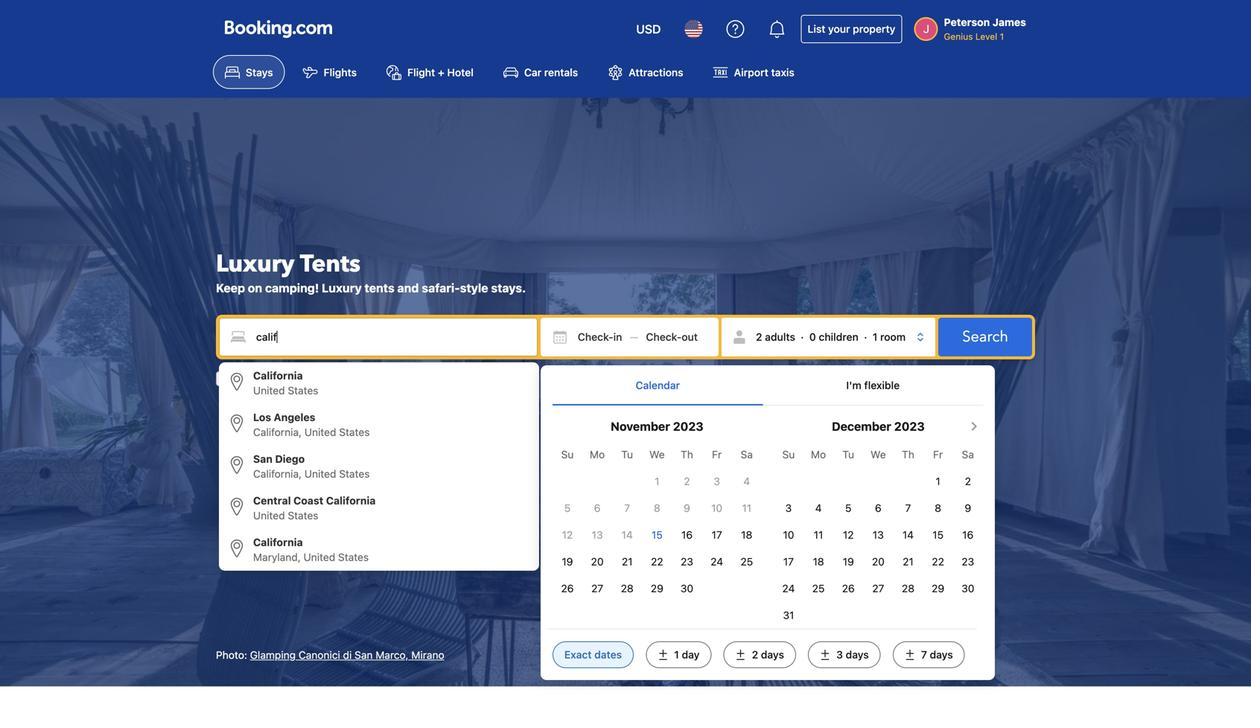 Task type: vqa. For each thing, say whether or not it's contained in the screenshot.


Task type: describe. For each thing, give the bounding box(es) containing it.
21 December 2023 checkbox
[[903, 556, 914, 569]]

12 for '12' option
[[843, 529, 854, 542]]

Type your destination search field
[[219, 318, 538, 357]]

property
[[853, 23, 896, 35]]

stays link
[[213, 55, 285, 89]]

1 up 8 december 2023 option
[[936, 476, 941, 488]]

2 up 9 option
[[684, 476, 690, 488]]

13 November 2023 checkbox
[[592, 529, 603, 542]]

canonici
[[299, 649, 340, 662]]

29 November 2023 checkbox
[[651, 583, 664, 595]]

december 2023 element for december
[[774, 442, 983, 630]]

maryland, united
[[253, 552, 335, 564]]

1 December 2023 checkbox
[[936, 476, 941, 488]]

25 for 25 december 2023 option
[[813, 583, 825, 595]]

24 for 24 checkbox
[[711, 556, 724, 569]]

november
[[611, 420, 670, 434]]

and
[[398, 281, 419, 295]]

mirano
[[412, 649, 445, 662]]

california united states
[[253, 370, 319, 397]]

marco,
[[376, 649, 409, 662]]

mo for november
[[590, 449, 605, 461]]

december
[[832, 420, 892, 434]]

8 December 2023 checkbox
[[935, 503, 942, 515]]

genius
[[944, 31, 973, 42]]

rentals
[[544, 66, 578, 78]]

california maryland, united states
[[253, 537, 369, 564]]

25 December 2023 checkbox
[[813, 583, 825, 595]]

day
[[682, 649, 700, 662]]

12 December 2023 checkbox
[[843, 529, 854, 542]]

safari-
[[422, 281, 460, 295]]

18 for 18 "checkbox"
[[741, 529, 753, 542]]

2 horizontal spatial 7
[[922, 649, 927, 662]]

flight + hotel link
[[375, 55, 486, 89]]

15 December 2023 checkbox
[[933, 529, 944, 542]]

central
[[253, 495, 291, 507]]

photo: glamping canonici di san marco, mirano
[[216, 649, 445, 662]]

check-in
[[578, 331, 622, 343]]

6 December 2023 checkbox
[[875, 503, 882, 515]]

list your property link
[[801, 15, 903, 43]]

booking.com online hotel reservations image
[[225, 20, 332, 38]]

8 for 8 december 2023 option
[[935, 503, 942, 515]]

calendar
[[636, 380, 680, 392]]

27 November 2023 checkbox
[[592, 583, 604, 595]]

room
[[881, 331, 906, 343]]

san diego california, united states
[[253, 453, 370, 480]]

work
[[315, 373, 338, 385]]

2 13 from the left
[[873, 529, 884, 542]]

26 for 26 option
[[561, 583, 574, 595]]

car rentals
[[524, 66, 578, 78]]

23 for the 23 checkbox
[[962, 556, 975, 569]]

2 right day
[[752, 649, 759, 662]]

we for december
[[871, 449, 886, 461]]

11 for 11 november 2023 'option'
[[742, 503, 752, 515]]

22 for 22 option in the right bottom of the page
[[651, 556, 664, 569]]

1 inside peterson james genius level 1
[[1000, 31, 1004, 42]]

on
[[248, 281, 262, 295]]

option containing san diego
[[219, 446, 539, 488]]

california, united for los angeles
[[253, 426, 336, 439]]

stays
[[246, 66, 273, 78]]

san inside 'san diego california, united states'
[[253, 453, 273, 465]]

0 horizontal spatial 4
[[744, 476, 750, 488]]

22 November 2023 checkbox
[[651, 556, 664, 569]]

style
[[460, 281, 488, 295]]

18 December 2023 checkbox
[[813, 556, 824, 569]]

your
[[829, 23, 850, 35]]

glamping canonici di san marco, mirano link
[[250, 649, 445, 662]]

peterson
[[944, 16, 990, 28]]

19 for 19 option
[[562, 556, 573, 569]]

flights link
[[291, 55, 369, 89]]

calendar button
[[553, 366, 763, 405]]

flexible
[[865, 380, 900, 392]]

airport taxis link
[[701, 55, 807, 89]]

25 November 2023 checkbox
[[741, 556, 753, 569]]

2 up 9 checkbox
[[965, 476, 971, 488]]

11 November 2023 checkbox
[[742, 503, 752, 515]]

list your property
[[808, 23, 896, 35]]

26 December 2023 checkbox
[[842, 583, 855, 595]]

0
[[810, 331, 816, 343]]

26 for 26 option
[[842, 583, 855, 595]]

21 November 2023 checkbox
[[622, 556, 633, 569]]

3 for 3 november 2023 option
[[714, 476, 720, 488]]

20 for 20 checkbox
[[591, 556, 604, 569]]

17 November 2023 checkbox
[[712, 529, 722, 542]]

28 November 2023 checkbox
[[621, 583, 634, 595]]

peterson james genius level 1
[[944, 16, 1027, 42]]

10 December 2023 checkbox
[[783, 529, 795, 542]]

fr for december 2023
[[934, 449, 943, 461]]

tu for november 2023
[[622, 449, 633, 461]]

fr for november 2023
[[712, 449, 722, 461]]

16 for 16 checkbox
[[963, 529, 974, 542]]

children
[[819, 331, 859, 343]]

27 for 27 december 2023 option
[[873, 583, 885, 595]]

usd
[[636, 22, 661, 36]]

23 December 2023 checkbox
[[962, 556, 975, 569]]

1 up 8 option
[[655, 476, 660, 488]]

attractions
[[629, 66, 684, 78]]

december 2023
[[832, 420, 925, 434]]

car rentals link
[[492, 55, 590, 89]]

14 for "14 november 2023" option
[[622, 529, 633, 542]]

1 November 2023 checkbox
[[655, 476, 660, 488]]

hotel
[[447, 66, 474, 78]]

1 · from the left
[[801, 331, 804, 343]]

1 horizontal spatial 4
[[816, 503, 822, 515]]

20 December 2023 checkbox
[[872, 556, 885, 569]]

usd button
[[628, 11, 670, 47]]

27 December 2023 checkbox
[[873, 583, 885, 595]]

states inside central coast california united states
[[288, 510, 319, 522]]

24 December 2023 checkbox
[[783, 583, 795, 595]]

5 December 2023 checkbox
[[846, 503, 852, 515]]

flight + hotel
[[408, 66, 474, 78]]

search button
[[939, 318, 1033, 357]]

19 for 19 option on the bottom right
[[843, 556, 854, 569]]

4 November 2023 checkbox
[[744, 476, 750, 488]]

9 for 9 checkbox
[[965, 503, 972, 515]]

0 horizontal spatial +
[[438, 66, 445, 78]]

17 for 17 december 2023 option
[[784, 556, 794, 569]]

check- for in
[[578, 331, 614, 343]]

keep
[[216, 281, 245, 295]]

out
[[682, 331, 698, 343]]

level
[[976, 31, 998, 42]]

+ inside search box
[[673, 320, 680, 332]]

0 vertical spatial luxury
[[216, 248, 295, 280]]

9 for 9 option
[[684, 503, 691, 515]]

3 days
[[837, 649, 869, 662]]

search
[[963, 327, 1009, 347]]

29 December 2023 checkbox
[[932, 583, 945, 595]]

1 6 from the left
[[594, 503, 601, 515]]

1 day
[[674, 649, 700, 662]]

luxury tents keep on camping! luxury tents and safari-style stays.
[[216, 248, 526, 295]]

28 for 28 option
[[621, 583, 634, 595]]

los
[[253, 411, 271, 424]]

i'm flexible button
[[763, 366, 983, 405]]

17 December 2023 checkbox
[[784, 556, 794, 569]]

19 December 2023 checkbox
[[843, 556, 854, 569]]

18 for 18 december 2023 checkbox
[[813, 556, 824, 569]]

sa for december 2023
[[962, 449, 974, 461]]

5 option from the top
[[219, 530, 539, 571]]

i'm traveling for work
[[237, 373, 338, 385]]

30 for 30 option
[[681, 583, 694, 595]]

28 for 28 checkbox
[[902, 583, 915, 595]]

3 for 3 checkbox
[[786, 503, 792, 515]]

los angeles california, united states
[[253, 411, 370, 439]]

25 for 25 november 2023 checkbox
[[741, 556, 753, 569]]

2023 for december 2023
[[895, 420, 925, 434]]

november 2023
[[611, 420, 704, 434]]

14 December 2023 checkbox
[[903, 529, 914, 542]]



Task type: locate. For each thing, give the bounding box(es) containing it.
2 we from the left
[[871, 449, 886, 461]]

1 15 from the left
[[652, 529, 663, 542]]

6 November 2023 checkbox
[[594, 503, 601, 515]]

12
[[562, 529, 573, 542], [843, 529, 854, 542]]

30 December 2023 checkbox
[[962, 583, 975, 595]]

7 up 14 december 2023 option
[[906, 503, 911, 515]]

10
[[712, 503, 723, 515], [783, 529, 795, 542]]

1 12 from the left
[[562, 529, 573, 542]]

states inside 'san diego california, united states'
[[339, 468, 370, 480]]

10 up 17 december 2023 option
[[783, 529, 795, 542]]

sa
[[741, 449, 753, 461], [962, 449, 974, 461]]

california, united inside 'san diego california, united states'
[[253, 468, 336, 480]]

16 for the 16 november 2023 checkbox
[[682, 529, 693, 542]]

1 check- from the left
[[578, 331, 614, 343]]

2 check- from the left
[[646, 331, 682, 343]]

check-
[[578, 331, 614, 343], [646, 331, 682, 343]]

4 up 11 november 2023 'option'
[[744, 476, 750, 488]]

28
[[621, 583, 634, 595], [902, 583, 915, 595]]

8 down 1 november 2023 checkbox
[[654, 503, 661, 515]]

2 14 from the left
[[903, 529, 914, 542]]

for
[[299, 373, 312, 385]]

1 horizontal spatial december 2023 element
[[774, 442, 983, 630]]

0 horizontal spatial fr
[[712, 449, 722, 461]]

0 horizontal spatial 20
[[591, 556, 604, 569]]

1 30 from the left
[[681, 583, 694, 595]]

4 up 11 'option'
[[816, 503, 822, 515]]

18 down 11 november 2023 'option'
[[741, 529, 753, 542]]

2 mo from the left
[[811, 449, 826, 461]]

days down 29 checkbox
[[930, 649, 953, 662]]

i'm left traveling
[[237, 373, 252, 385]]

1 horizontal spatial 30
[[962, 583, 975, 595]]

1 vertical spatial california
[[326, 495, 376, 507]]

1 vertical spatial luxury
[[322, 281, 362, 295]]

28 December 2023 checkbox
[[902, 583, 915, 595]]

24 November 2023 checkbox
[[711, 556, 724, 569]]

23 down the 16 november 2023 checkbox
[[681, 556, 694, 569]]

9 up 16 checkbox
[[965, 503, 972, 515]]

1 vertical spatial 4
[[816, 503, 822, 515]]

30 November 2023 checkbox
[[681, 583, 694, 595]]

1 horizontal spatial mo
[[811, 449, 826, 461]]

adults
[[765, 331, 796, 343]]

california, united inside los angeles california, united states
[[253, 426, 336, 439]]

states up central coast california united states
[[339, 468, 370, 480]]

1 horizontal spatial 19
[[843, 556, 854, 569]]

1 horizontal spatial 14
[[903, 529, 914, 542]]

5 for 5 option
[[846, 503, 852, 515]]

11 for 11 'option'
[[814, 529, 824, 542]]

2 option from the top
[[219, 404, 539, 446]]

1 horizontal spatial su
[[783, 449, 795, 461]]

th for december 2023
[[902, 449, 915, 461]]

1 horizontal spatial san
[[355, 649, 373, 662]]

0 horizontal spatial 17
[[712, 529, 722, 542]]

1 we from the left
[[650, 449, 665, 461]]

1 16 from the left
[[682, 529, 693, 542]]

11 up 18 "checkbox"
[[742, 503, 752, 515]]

0 horizontal spatial check-
[[578, 331, 614, 343]]

in
[[614, 331, 622, 343]]

0 horizontal spatial 28
[[621, 583, 634, 595]]

17 for 17 "option"
[[712, 529, 722, 542]]

su for december 2023
[[783, 449, 795, 461]]

united inside 'california united states'
[[253, 385, 285, 397]]

25 down 18 "checkbox"
[[741, 556, 753, 569]]

i'm
[[237, 373, 252, 385], [847, 380, 862, 392]]

2 sa from the left
[[962, 449, 974, 461]]

0 horizontal spatial mo
[[590, 449, 605, 461]]

30 for 30 checkbox
[[962, 583, 975, 595]]

1 left day
[[674, 649, 679, 662]]

2 december 2023 element from the left
[[774, 442, 983, 630]]

0 horizontal spatial 11
[[742, 503, 752, 515]]

check- for out
[[646, 331, 682, 343]]

1 california, united from the top
[[253, 426, 336, 439]]

list
[[808, 23, 826, 35]]

0 horizontal spatial san
[[253, 453, 273, 465]]

2023 right december
[[895, 420, 925, 434]]

0 horizontal spatial luxury
[[216, 248, 295, 280]]

tu down december
[[843, 449, 855, 461]]

7 November 2023 checkbox
[[625, 503, 630, 515]]

2 29 from the left
[[932, 583, 945, 595]]

0 horizontal spatial th
[[681, 449, 694, 461]]

2 26 from the left
[[842, 583, 855, 595]]

0 horizontal spatial december 2023 element
[[553, 442, 762, 603]]

1 8 from the left
[[654, 503, 661, 515]]

california, united down angeles
[[253, 426, 336, 439]]

5 up 12 option
[[564, 503, 571, 515]]

2 5 from the left
[[846, 503, 852, 515]]

13 up 20 checkbox
[[592, 529, 603, 542]]

1 28 from the left
[[621, 583, 634, 595]]

0 horizontal spatial 29
[[651, 583, 664, 595]]

0 vertical spatial 10
[[712, 503, 723, 515]]

14 November 2023 checkbox
[[622, 529, 633, 542]]

0 vertical spatial 3
[[714, 476, 720, 488]]

1 horizontal spatial 17
[[784, 556, 794, 569]]

1 26 from the left
[[561, 583, 574, 595]]

coast
[[294, 495, 324, 507]]

16
[[682, 529, 693, 542], [963, 529, 974, 542]]

31
[[783, 610, 795, 622]]

2 21 from the left
[[903, 556, 914, 569]]

states inside los angeles california, united states
[[339, 426, 370, 439]]

1 horizontal spatial 6
[[875, 503, 882, 515]]

exact dates
[[565, 649, 622, 662]]

i'm inside button
[[847, 380, 862, 392]]

states up angeles
[[288, 385, 319, 397]]

14
[[622, 529, 633, 542], [903, 529, 914, 542]]

th up '2 november 2023' option
[[681, 449, 694, 461]]

sa up 2 checkbox
[[962, 449, 974, 461]]

2 November 2023 checkbox
[[684, 476, 690, 488]]

2 27 from the left
[[873, 583, 885, 595]]

1 vertical spatial 25
[[813, 583, 825, 595]]

su up 3 checkbox
[[783, 449, 795, 461]]

18 November 2023 checkbox
[[741, 529, 753, 542]]

car
[[524, 66, 542, 78]]

4 December 2023 checkbox
[[816, 503, 822, 515]]

3 up 10 option
[[714, 476, 720, 488]]

0 horizontal spatial 30
[[681, 583, 694, 595]]

3 down 26 option
[[837, 649, 843, 662]]

0 horizontal spatial 16
[[682, 529, 693, 542]]

0 vertical spatial +
[[438, 66, 445, 78]]

tab list inside search box
[[553, 366, 983, 406]]

3 November 2023 checkbox
[[714, 476, 720, 488]]

16 down 9 option
[[682, 529, 693, 542]]

1 horizontal spatial tu
[[843, 449, 855, 461]]

days down 26 option
[[846, 649, 869, 662]]

1 19 from the left
[[562, 556, 573, 569]]

20 up 27 december 2023 option
[[872, 556, 885, 569]]

2023 for november 2023
[[673, 420, 704, 434]]

7 up "14 november 2023" option
[[625, 503, 630, 515]]

1 9 from the left
[[684, 503, 691, 515]]

22 down 15 "option"
[[932, 556, 945, 569]]

11 down 4 checkbox
[[814, 529, 824, 542]]

camping!
[[265, 281, 319, 295]]

0 horizontal spatial sa
[[741, 449, 753, 461]]

27 down 20 checkbox
[[592, 583, 604, 595]]

5 November 2023 checkbox
[[564, 503, 571, 515]]

california for california maryland, united states
[[253, 537, 303, 549]]

10 for 10 december 2023 option
[[783, 529, 795, 542]]

2 20 from the left
[[872, 556, 885, 569]]

james
[[993, 16, 1027, 28]]

th down december 2023
[[902, 449, 915, 461]]

5
[[564, 503, 571, 515], [846, 503, 852, 515]]

we down december 2023
[[871, 449, 886, 461]]

0 horizontal spatial 14
[[622, 529, 633, 542]]

days for 7 days
[[930, 649, 953, 662]]

fr up 1 december 2023 checkbox
[[934, 449, 943, 461]]

1 vertical spatial 17
[[784, 556, 794, 569]]

2 vertical spatial california
[[253, 537, 303, 549]]

1 sa from the left
[[741, 449, 753, 461]]

san right di on the left of the page
[[355, 649, 373, 662]]

2 united from the top
[[253, 510, 285, 522]]

15 up 22 december 2023 checkbox
[[933, 529, 944, 542]]

16 down 9 checkbox
[[963, 529, 974, 542]]

3 December 2023 checkbox
[[786, 503, 792, 515]]

1 horizontal spatial 28
[[902, 583, 915, 595]]

1 left room
[[873, 331, 878, 343]]

fr up 3 november 2023 option
[[712, 449, 722, 461]]

2 horizontal spatial 3
[[837, 649, 843, 662]]

3 option from the top
[[219, 446, 539, 488]]

26 November 2023 checkbox
[[561, 583, 574, 595]]

1 horizontal spatial 12
[[843, 529, 854, 542]]

18 down 11 'option'
[[813, 556, 824, 569]]

2 left 'adults'
[[756, 331, 763, 343]]

2 adults · 0 children · 1 room
[[756, 331, 906, 343]]

0 horizontal spatial 15
[[652, 529, 663, 542]]

24
[[711, 556, 724, 569], [783, 583, 795, 595]]

0 horizontal spatial 21
[[622, 556, 633, 569]]

1 fr from the left
[[712, 449, 722, 461]]

0 horizontal spatial days
[[761, 649, 784, 662]]

0 vertical spatial 4
[[744, 476, 750, 488]]

svg image
[[553, 330, 568, 345], [646, 330, 661, 345]]

flight
[[408, 66, 435, 78]]

1 vertical spatial 3
[[786, 503, 792, 515]]

days for 3 days
[[846, 649, 869, 662]]

23 up 30 checkbox
[[962, 556, 975, 569]]

1 2023 from the left
[[673, 420, 704, 434]]

i'm for i'm flexible
[[847, 380, 862, 392]]

0 horizontal spatial i'm
[[237, 373, 252, 385]]

1 21 from the left
[[622, 556, 633, 569]]

14 down 7 checkbox at the right bottom
[[903, 529, 914, 542]]

i'm flexible
[[847, 380, 900, 392]]

option
[[219, 363, 539, 404], [219, 404, 539, 446], [219, 446, 539, 488], [219, 488, 539, 530], [219, 530, 539, 571]]

2 28 from the left
[[902, 583, 915, 595]]

united up los
[[253, 385, 285, 397]]

svg image right in
[[646, 330, 661, 345]]

19
[[562, 556, 573, 569], [843, 556, 854, 569]]

1 horizontal spatial 29
[[932, 583, 945, 595]]

option containing central coast california
[[219, 488, 539, 530]]

15 November 2023 checkbox
[[652, 529, 663, 542]]

2 23 from the left
[[962, 556, 975, 569]]

tu
[[622, 449, 633, 461], [843, 449, 855, 461]]

days down 31 checkbox
[[761, 649, 784, 662]]

stays.
[[491, 281, 526, 295]]

united inside central coast california united states
[[253, 510, 285, 522]]

1 svg image from the left
[[553, 330, 568, 345]]

1 horizontal spatial 26
[[842, 583, 855, 595]]

0 horizontal spatial ·
[[801, 331, 804, 343]]

1 vertical spatial 24
[[783, 583, 795, 595]]

1 horizontal spatial 3
[[786, 503, 792, 515]]

15 for 15 "option"
[[933, 529, 944, 542]]

angeles
[[274, 411, 316, 424]]

10 for 10 option
[[712, 503, 723, 515]]

traveling
[[254, 373, 296, 385]]

list of suggested destinations list box
[[219, 363, 539, 571]]

1 horizontal spatial we
[[871, 449, 886, 461]]

16 December 2023 checkbox
[[963, 529, 974, 542]]

2 22 from the left
[[932, 556, 945, 569]]

7 for 7 checkbox at the right bottom
[[906, 503, 911, 515]]

9 November 2023 checkbox
[[684, 503, 691, 515]]

7 right '3 days'
[[922, 649, 927, 662]]

2 2023 from the left
[[895, 420, 925, 434]]

0 horizontal spatial 5
[[564, 503, 571, 515]]

1 horizontal spatial 27
[[873, 583, 885, 595]]

december 2023 element
[[553, 442, 762, 603], [774, 442, 983, 630]]

22 down 15 checkbox
[[651, 556, 664, 569]]

united
[[253, 385, 285, 397], [253, 510, 285, 522]]

15 up 22 option in the right bottom of the page
[[652, 529, 663, 542]]

12 for 12 option
[[562, 529, 573, 542]]

california inside california maryland, united states
[[253, 537, 303, 549]]

0 horizontal spatial 22
[[651, 556, 664, 569]]

united down central
[[253, 510, 285, 522]]

18
[[741, 529, 753, 542], [813, 556, 824, 569]]

5 up '12' option
[[846, 503, 852, 515]]

0 horizontal spatial 13
[[592, 529, 603, 542]]

states
[[288, 385, 319, 397], [339, 426, 370, 439], [339, 468, 370, 480], [288, 510, 319, 522], [338, 552, 369, 564]]

states inside 'california united states'
[[288, 385, 319, 397]]

1 5 from the left
[[564, 503, 571, 515]]

21 down "14 november 2023" option
[[622, 556, 633, 569]]

14 for 14 december 2023 option
[[903, 529, 914, 542]]

0 horizontal spatial 18
[[741, 529, 753, 542]]

0 horizontal spatial su
[[561, 449, 574, 461]]

states inside california maryland, united states
[[338, 552, 369, 564]]

2 su from the left
[[783, 449, 795, 461]]

8 November 2023 checkbox
[[654, 503, 661, 515]]

14 down 7 november 2023 'checkbox'
[[622, 529, 633, 542]]

1 horizontal spatial 24
[[783, 583, 795, 595]]

check-out
[[646, 331, 698, 343]]

2 · from the left
[[864, 331, 868, 343]]

1 th from the left
[[681, 449, 694, 461]]

1 27 from the left
[[592, 583, 604, 595]]

december 2023 element for november
[[553, 442, 762, 603]]

photo:
[[216, 649, 247, 662]]

i'm left flexible
[[847, 380, 862, 392]]

8 for 8 option
[[654, 503, 661, 515]]

1 option from the top
[[219, 363, 539, 404]]

3 up 10 december 2023 option
[[786, 503, 792, 515]]

30 down 23 checkbox
[[681, 583, 694, 595]]

1 united from the top
[[253, 385, 285, 397]]

attractions link
[[596, 55, 696, 89]]

1 mo from the left
[[590, 449, 605, 461]]

1 vertical spatial 18
[[813, 556, 824, 569]]

1 horizontal spatial th
[[902, 449, 915, 461]]

california, united
[[253, 426, 336, 439], [253, 468, 336, 480]]

1 right level
[[1000, 31, 1004, 42]]

1 horizontal spatial i'm
[[847, 380, 862, 392]]

4 option from the top
[[219, 488, 539, 530]]

sa for november 2023
[[741, 449, 753, 461]]

2 30 from the left
[[962, 583, 975, 595]]

days for 2 days
[[761, 649, 784, 662]]

20 November 2023 checkbox
[[591, 556, 604, 569]]

2 california, united from the top
[[253, 468, 336, 480]]

mo for december
[[811, 449, 826, 461]]

1 horizontal spatial 21
[[903, 556, 914, 569]]

california, united down the "diego"
[[253, 468, 336, 480]]

29 down 22 december 2023 checkbox
[[932, 583, 945, 595]]

27 down 20 option at right
[[873, 583, 885, 595]]

1 days from the left
[[761, 649, 784, 662]]

12 November 2023 checkbox
[[562, 529, 573, 542]]

22 December 2023 checkbox
[[932, 556, 945, 569]]

california up the maryland, united
[[253, 537, 303, 549]]

1 tu from the left
[[622, 449, 633, 461]]

svg image for check-out
[[646, 330, 661, 345]]

california up los
[[253, 370, 303, 382]]

1 horizontal spatial 15
[[933, 529, 944, 542]]

21 for 21 option in the bottom of the page
[[622, 556, 633, 569]]

tu for december 2023
[[843, 449, 855, 461]]

tu down november on the bottom
[[622, 449, 633, 461]]

10 up 17 "option"
[[712, 503, 723, 515]]

1 horizontal spatial 25
[[813, 583, 825, 595]]

2 15 from the left
[[933, 529, 944, 542]]

25
[[741, 556, 753, 569], [813, 583, 825, 595]]

0 horizontal spatial 27
[[592, 583, 604, 595]]

24 up 31
[[783, 583, 795, 595]]

10 November 2023 checkbox
[[712, 503, 723, 515]]

option containing los angeles
[[219, 404, 539, 446]]

21 for 21 option
[[903, 556, 914, 569]]

th
[[681, 449, 694, 461], [902, 449, 915, 461]]

7 December 2023 checkbox
[[906, 503, 911, 515]]

svg image left check-in at the top left
[[553, 330, 568, 345]]

·
[[801, 331, 804, 343], [864, 331, 868, 343]]

california inside 'california united states'
[[253, 370, 303, 382]]

2023
[[673, 420, 704, 434], [895, 420, 925, 434]]

1 horizontal spatial check-
[[646, 331, 682, 343]]

2 8 from the left
[[935, 503, 942, 515]]

+ left the hotel
[[438, 66, 445, 78]]

1 horizontal spatial 5
[[846, 503, 852, 515]]

california, united for san diego
[[253, 468, 336, 480]]

states up 'san diego california, united states'
[[339, 426, 370, 439]]

1 horizontal spatial 18
[[813, 556, 824, 569]]

2 12 from the left
[[843, 529, 854, 542]]

tents
[[300, 248, 361, 280]]

0 horizontal spatial 24
[[711, 556, 724, 569]]

1 horizontal spatial 13
[[873, 529, 884, 542]]

2 December 2023 checkbox
[[965, 476, 971, 488]]

1 su from the left
[[561, 449, 574, 461]]

we for november
[[650, 449, 665, 461]]

1 vertical spatial united
[[253, 510, 285, 522]]

9 up the 16 november 2023 checkbox
[[684, 503, 691, 515]]

airport taxis
[[734, 66, 795, 78]]

1 vertical spatial california, united
[[253, 468, 336, 480]]

1 22 from the left
[[651, 556, 664, 569]]

13 December 2023 checkbox
[[873, 529, 884, 542]]

states down coast
[[288, 510, 319, 522]]

flights
[[324, 66, 357, 78]]

exact
[[565, 649, 592, 662]]

0 vertical spatial california, united
[[253, 426, 336, 439]]

taxis
[[772, 66, 795, 78]]

29 for 29 option
[[651, 583, 664, 595]]

21 down 14 december 2023 option
[[903, 556, 914, 569]]

i'm for i'm traveling for work
[[237, 373, 252, 385]]

2
[[756, 331, 763, 343], [684, 476, 690, 488], [965, 476, 971, 488], [752, 649, 759, 662]]

0 horizontal spatial 12
[[562, 529, 573, 542]]

tab list
[[553, 366, 983, 406]]

2 days from the left
[[846, 649, 869, 662]]

27 for the 27 option
[[592, 583, 604, 595]]

0 horizontal spatial 2023
[[673, 420, 704, 434]]

california for california united states
[[253, 370, 303, 382]]

29
[[651, 583, 664, 595], [932, 583, 945, 595]]

28 down 21 option
[[902, 583, 915, 595]]

1 vertical spatial 11
[[814, 529, 824, 542]]

29 for 29 checkbox
[[932, 583, 945, 595]]

2 horizontal spatial days
[[930, 649, 953, 662]]

2 tu from the left
[[843, 449, 855, 461]]

28 down 21 option in the bottom of the page
[[621, 583, 634, 595]]

1 horizontal spatial 9
[[965, 503, 972, 515]]

+ left out
[[673, 320, 680, 332]]

2 16 from the left
[[963, 529, 974, 542]]

di
[[343, 649, 352, 662]]

0 horizontal spatial svg image
[[553, 330, 568, 345]]

8
[[654, 503, 661, 515], [935, 503, 942, 515]]

1 14 from the left
[[622, 529, 633, 542]]

1 horizontal spatial luxury
[[322, 281, 362, 295]]

th for november 2023
[[681, 449, 694, 461]]

1 vertical spatial 10
[[783, 529, 795, 542]]

26 down 19 option on the bottom right
[[842, 583, 855, 595]]

+
[[438, 66, 445, 78], [673, 320, 680, 332]]

tab list containing calendar
[[553, 366, 983, 406]]

0 horizontal spatial 6
[[594, 503, 601, 515]]

23 for 23 checkbox
[[681, 556, 694, 569]]

luxury up on
[[216, 248, 295, 280]]

5 for 5 checkbox on the bottom left of page
[[564, 503, 571, 515]]

15 for 15 checkbox
[[652, 529, 663, 542]]

7 days
[[922, 649, 953, 662]]

24 down 17 "option"
[[711, 556, 724, 569]]

19 November 2023 checkbox
[[562, 556, 573, 569]]

9 December 2023 checkbox
[[965, 503, 972, 515]]

2 svg image from the left
[[646, 330, 661, 345]]

3 days from the left
[[930, 649, 953, 662]]

2 th from the left
[[902, 449, 915, 461]]

2 vertical spatial 3
[[837, 649, 843, 662]]

26 down 19 option
[[561, 583, 574, 595]]

8 down 1 december 2023 checkbox
[[935, 503, 942, 515]]

24 for "24 december 2023" checkbox
[[783, 583, 795, 595]]

0 horizontal spatial 7
[[625, 503, 630, 515]]

su up 5 checkbox on the bottom left of page
[[561, 449, 574, 461]]

california inside central coast california united states
[[326, 495, 376, 507]]

17 down 10 december 2023 option
[[784, 556, 794, 569]]

0 vertical spatial 25
[[741, 556, 753, 569]]

1 december 2023 element from the left
[[553, 442, 762, 603]]

none search field containing search
[[216, 315, 1036, 681]]

dates
[[595, 649, 622, 662]]

we up 1 november 2023 checkbox
[[650, 449, 665, 461]]

1 horizontal spatial 10
[[783, 529, 795, 542]]

21
[[622, 556, 633, 569], [903, 556, 914, 569]]

tents
[[365, 281, 395, 295]]

15
[[652, 529, 663, 542], [933, 529, 944, 542]]

31 December 2023 checkbox
[[783, 610, 795, 622]]

0 vertical spatial 24
[[711, 556, 724, 569]]

0 vertical spatial 17
[[712, 529, 722, 542]]

1 horizontal spatial 7
[[906, 503, 911, 515]]

san left the "diego"
[[253, 453, 273, 465]]

diego
[[275, 453, 305, 465]]

su for november 2023
[[561, 449, 574, 461]]

· left 0
[[801, 331, 804, 343]]

17 down 10 option
[[712, 529, 722, 542]]

0 horizontal spatial we
[[650, 449, 665, 461]]

1 horizontal spatial 22
[[932, 556, 945, 569]]

25 down 18 december 2023 checkbox
[[813, 583, 825, 595]]

4
[[744, 476, 750, 488], [816, 503, 822, 515]]

16 November 2023 checkbox
[[682, 529, 693, 542]]

7
[[625, 503, 630, 515], [906, 503, 911, 515], [922, 649, 927, 662]]

23 November 2023 checkbox
[[681, 556, 694, 569]]

1 23 from the left
[[681, 556, 694, 569]]

1 20 from the left
[[591, 556, 604, 569]]

2 fr from the left
[[934, 449, 943, 461]]

12 down 5 option
[[843, 529, 854, 542]]

glamping
[[250, 649, 296, 662]]

None search field
[[216, 315, 1036, 681]]

1 horizontal spatial ·
[[864, 331, 868, 343]]

13 up 20 option at right
[[873, 529, 884, 542]]

1
[[1000, 31, 1004, 42], [873, 331, 878, 343], [655, 476, 660, 488], [936, 476, 941, 488], [674, 649, 679, 662]]

1 13 from the left
[[592, 529, 603, 542]]

1 horizontal spatial fr
[[934, 449, 943, 461]]

2 19 from the left
[[843, 556, 854, 569]]

svg image for check-in
[[553, 330, 568, 345]]

sa up 4 checkbox
[[741, 449, 753, 461]]

airport
[[734, 66, 769, 78]]

0 vertical spatial 11
[[742, 503, 752, 515]]

22 for 22 december 2023 checkbox
[[932, 556, 945, 569]]

2 days
[[752, 649, 784, 662]]

1 horizontal spatial 8
[[935, 503, 942, 515]]

fr
[[712, 449, 722, 461], [934, 449, 943, 461]]

2 6 from the left
[[875, 503, 882, 515]]

mo up 6 option
[[590, 449, 605, 461]]

20 up the 27 option
[[591, 556, 604, 569]]

0 horizontal spatial 25
[[741, 556, 753, 569]]

central coast california united states
[[253, 495, 376, 522]]

11 December 2023 checkbox
[[814, 529, 824, 542]]

29 down 22 option in the right bottom of the page
[[651, 583, 664, 595]]

20 for 20 option at right
[[872, 556, 885, 569]]

we
[[650, 449, 665, 461], [871, 449, 886, 461]]

1 horizontal spatial svg image
[[646, 330, 661, 345]]

9
[[684, 503, 691, 515], [965, 503, 972, 515]]

12 down 5 checkbox on the bottom left of page
[[562, 529, 573, 542]]

states right the maryland, united
[[338, 552, 369, 564]]

2 9 from the left
[[965, 503, 972, 515]]

1 29 from the left
[[651, 583, 664, 595]]

7 for 7 november 2023 'checkbox'
[[625, 503, 630, 515]]



